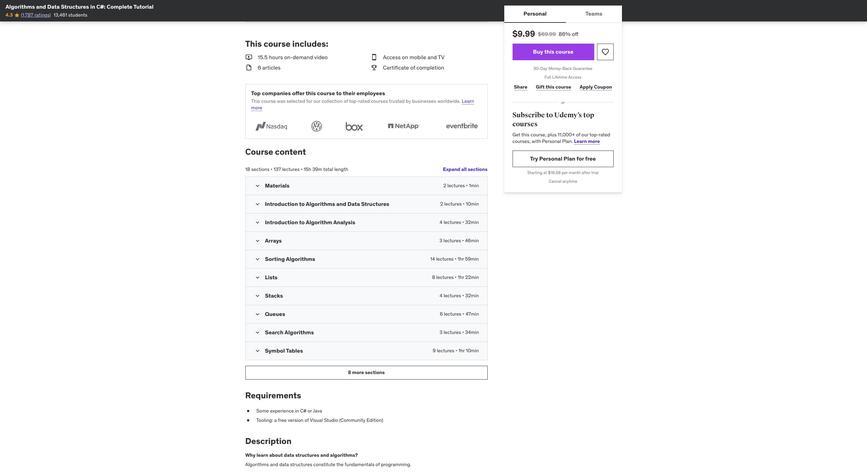 Task type: describe. For each thing, give the bounding box(es) containing it.
length
[[335, 166, 348, 173]]

full
[[545, 74, 552, 80]]

course,
[[531, 132, 547, 138]]

trial
[[592, 170, 599, 175]]

• for symbol tables
[[456, 348, 458, 354]]

guarantee
[[574, 66, 593, 71]]

tv
[[438, 54, 445, 61]]

content
[[275, 147, 306, 157]]

more for top companies offer this course to their employees
[[251, 105, 263, 111]]

cancel
[[549, 179, 562, 184]]

$16.58
[[549, 170, 561, 175]]

algorithms?
[[330, 452, 358, 459]]

teams
[[586, 10, 603, 17]]

1 10min from the top
[[466, 201, 479, 207]]

4 lectures • 32min for stacks
[[440, 293, 479, 299]]

137
[[274, 166, 281, 173]]

6 for 6 articles
[[258, 64, 261, 71]]

• for sorting algorithms
[[455, 256, 457, 262]]

4 lectures • 32min for introduction to algorithm analysis
[[440, 219, 479, 225]]

lectures for symbol tables
[[437, 348, 455, 354]]

learn more link for top companies offer this course to their employees
[[251, 98, 475, 111]]

apply coupon
[[580, 84, 613, 90]]

algorithms up tables
[[285, 329, 314, 336]]

0 horizontal spatial sections
[[251, 166, 270, 173]]

gift this course link
[[535, 80, 573, 94]]

sections for expand all sections
[[468, 166, 488, 173]]

total
[[324, 166, 333, 173]]

small image for symbol tables
[[254, 348, 261, 355]]

2 lectures • 10min
[[441, 201, 479, 207]]

2 lectures • 1min
[[444, 183, 479, 189]]

lectures for introduction to algorithm analysis
[[444, 219, 462, 225]]

studio
[[324, 418, 338, 424]]

8 lectures • 1hr 22min
[[433, 274, 479, 281]]

lectures for search algorithms
[[444, 329, 462, 336]]

introduction for introduction to algorithm analysis
[[265, 219, 298, 226]]

0 horizontal spatial top-
[[349, 98, 359, 104]]

(community
[[340, 418, 366, 424]]

2 for introduction to algorithms and data structures
[[441, 201, 444, 207]]

symbol
[[265, 347, 285, 354]]

1 vertical spatial 1hr
[[458, 274, 464, 281]]

of inside get this course, plus 11,000+ of our top-rated courses, with personal plan.
[[577, 132, 581, 138]]

subscribe
[[513, 111, 545, 120]]

to left their
[[336, 90, 342, 97]]

(1,787
[[21, 12, 33, 18]]

this for this course was selected for our collection of top-rated courses trusted by businesses worldwide.
[[251, 98, 260, 104]]

lifetime
[[553, 74, 568, 80]]

• for introduction to algorithms and data structures
[[463, 201, 465, 207]]

box image
[[343, 120, 366, 133]]

algorithms up (1,787
[[6, 3, 35, 10]]

$9.99 $69.99 86% off
[[513, 28, 579, 39]]

volkswagen image
[[309, 120, 325, 133]]

8 for 8 more sections
[[348, 370, 351, 376]]

experience
[[270, 408, 294, 414]]

requirements
[[245, 390, 301, 401]]

small image for queues
[[254, 311, 261, 318]]

top
[[251, 90, 261, 97]]

to for introduction to algorithm analysis
[[299, 219, 305, 226]]

eventbrite image
[[442, 120, 482, 133]]

course down lifetime
[[556, 84, 572, 90]]

plan.
[[563, 138, 573, 145]]

13,461
[[54, 12, 67, 18]]

4.3
[[6, 12, 13, 18]]

18
[[245, 166, 250, 173]]

students
[[68, 12, 87, 18]]

c#
[[300, 408, 307, 414]]

netapp image
[[384, 120, 424, 133]]

0 horizontal spatial data
[[47, 3, 60, 10]]

edition)
[[367, 418, 384, 424]]

4 for stacks
[[440, 293, 443, 299]]

and up "analysis"
[[337, 201, 347, 207]]

8 more sections
[[348, 370, 385, 376]]

lectures for introduction to algorithms and data structures
[[445, 201, 462, 207]]

0 vertical spatial for
[[307, 98, 313, 104]]

personal inside get this course, plus 11,000+ of our top-rated courses, with personal plan.
[[543, 138, 562, 145]]

small image for sorting algorithms
[[254, 256, 261, 263]]

lectures for stacks
[[444, 293, 462, 299]]

offer
[[292, 90, 305, 97]]

course up hours at the left of page
[[264, 38, 291, 49]]

1 vertical spatial data
[[280, 462, 289, 468]]

9
[[433, 348, 436, 354]]

fundamentals
[[345, 462, 375, 468]]

learn more link for subscribe to udemy's top courses
[[575, 138, 601, 145]]

• for queues
[[463, 311, 465, 317]]

59min
[[466, 256, 479, 262]]

this right the offer
[[306, 90, 316, 97]]

try personal plan for free link
[[513, 151, 614, 167]]

stacks
[[265, 292, 283, 299]]

small image for introduction to algorithms and data structures
[[254, 201, 261, 208]]

more for subscribe to udemy's top courses
[[589, 138, 601, 145]]

queues
[[265, 311, 285, 318]]

certificate
[[383, 64, 409, 71]]

1 vertical spatial in
[[295, 408, 299, 414]]

47min
[[466, 311, 479, 317]]

0 vertical spatial in
[[90, 3, 95, 10]]

1 vertical spatial data
[[348, 201, 360, 207]]

$9.99
[[513, 28, 536, 39]]

1 horizontal spatial structures
[[362, 201, 390, 207]]

share
[[514, 84, 528, 90]]

by
[[406, 98, 411, 104]]

anytime
[[563, 179, 578, 184]]

buy this course button
[[513, 44, 595, 60]]

0 horizontal spatial structures
[[61, 3, 89, 10]]

lectures right 137
[[282, 166, 300, 173]]

trusted
[[389, 98, 405, 104]]

11,000+
[[558, 132, 575, 138]]

includes:
[[293, 38, 329, 49]]

small image left lists
[[254, 274, 261, 281]]

version
[[288, 418, 304, 424]]

6 for 6 lectures • 47min
[[440, 311, 443, 317]]

3 lectures • 46min
[[440, 238, 479, 244]]

symbol tables
[[265, 347, 303, 354]]

plus
[[548, 132, 557, 138]]

day
[[541, 66, 548, 71]]

expand all sections
[[443, 166, 488, 173]]

small image for certificate of completion
[[371, 64, 378, 72]]

and left tv
[[428, 54, 437, 61]]

expand all sections button
[[443, 163, 488, 177]]

0 vertical spatial structures
[[296, 452, 320, 459]]

personal button
[[505, 6, 567, 22]]

8 for 8 lectures • 1hr 22min
[[433, 274, 435, 281]]

businesses
[[412, 98, 437, 104]]

the
[[337, 462, 344, 468]]

expand
[[443, 166, 461, 173]]

per
[[562, 170, 568, 175]]

15.5
[[258, 54, 268, 61]]

c#:
[[96, 3, 106, 10]]

at
[[544, 170, 548, 175]]

• left 15h 39m
[[301, 166, 303, 173]]

search
[[265, 329, 284, 336]]

30-
[[534, 66, 541, 71]]

this for buy
[[545, 48, 555, 55]]

why learn
[[245, 452, 268, 459]]

get this course, plus 11,000+ of our top-rated courses, with personal plan.
[[513, 132, 611, 145]]

lectures for materials
[[448, 183, 465, 189]]

3 for arrays
[[440, 238, 443, 244]]

articles
[[263, 64, 281, 71]]

nasdaq image
[[251, 120, 291, 133]]

course content
[[245, 147, 306, 157]]

small image for 6 articles
[[245, 64, 252, 72]]

13,461 students
[[54, 12, 87, 18]]

access inside 30-day money-back guarantee full lifetime access
[[569, 74, 582, 80]]

introduction to algorithm analysis
[[265, 219, 356, 226]]

algorithms up algorithm
[[306, 201, 335, 207]]

personal inside the "try personal plan for free" 'link'
[[540, 155, 563, 162]]

lectures for lists
[[437, 274, 454, 281]]

6 articles
[[258, 64, 281, 71]]

algorithms and data structures in c#: complete tutorial
[[6, 3, 154, 10]]



Task type: locate. For each thing, give the bounding box(es) containing it.
algorithms right sorting
[[286, 256, 316, 263]]

small image left certificate
[[371, 64, 378, 72]]

this right buy
[[545, 48, 555, 55]]

0 vertical spatial our
[[314, 98, 321, 104]]

top companies offer this course to their employees
[[251, 90, 385, 97]]

0 vertical spatial top-
[[349, 98, 359, 104]]

2 horizontal spatial sections
[[468, 166, 488, 173]]

1 vertical spatial 4
[[440, 293, 443, 299]]

2 for materials
[[444, 183, 447, 189]]

0 horizontal spatial our
[[314, 98, 321, 104]]

this for gift
[[546, 84, 555, 90]]

1 vertical spatial top-
[[590, 132, 599, 138]]

lectures up 3 lectures • 34min
[[444, 311, 462, 317]]

small image left search
[[254, 329, 261, 336]]

or
[[562, 100, 565, 105], [308, 408, 312, 414]]

course
[[245, 147, 273, 157]]

1 horizontal spatial top-
[[590, 132, 599, 138]]

tutorial
[[134, 3, 154, 10]]

lectures for sorting algorithms
[[437, 256, 454, 262]]

or up udemy's in the top right of the page
[[562, 100, 565, 105]]

0 vertical spatial personal
[[524, 10, 547, 17]]

1 vertical spatial 3
[[440, 329, 443, 336]]

gift this course
[[536, 84, 572, 90]]

1 vertical spatial more
[[589, 138, 601, 145]]

1 horizontal spatial for
[[577, 155, 585, 162]]

small image for materials
[[254, 183, 261, 189]]

in left 'c#:'
[[90, 3, 95, 10]]

this
[[545, 48, 555, 55], [546, 84, 555, 90], [306, 90, 316, 97], [522, 132, 530, 138]]

1 introduction from the top
[[265, 201, 298, 207]]

2 introduction from the top
[[265, 219, 298, 226]]

for down top companies offer this course to their employees
[[307, 98, 313, 104]]

2 4 from the top
[[440, 293, 443, 299]]

34min
[[466, 329, 479, 336]]

1 vertical spatial this
[[251, 98, 260, 104]]

4 down 8 lectures • 1hr 22min
[[440, 293, 443, 299]]

1 vertical spatial courses
[[513, 120, 538, 129]]

• down 3 lectures • 34min
[[456, 348, 458, 354]]

employees
[[357, 90, 385, 97]]

plan
[[564, 155, 576, 162]]

access up certificate
[[383, 54, 401, 61]]

0 horizontal spatial learn more
[[251, 98, 475, 111]]

7 small image from the top
[[254, 311, 261, 318]]

some
[[257, 408, 269, 414]]

of inside why learn about data structures and algorithms? algorithms and data structures constitute the fundamentals of programming.
[[376, 462, 380, 468]]

1 horizontal spatial learn more link
[[575, 138, 601, 145]]

worldwide.
[[438, 98, 461, 104]]

0 horizontal spatial 8
[[348, 370, 351, 376]]

1 4 lectures • 32min from the top
[[440, 219, 479, 225]]

sections
[[251, 166, 270, 173], [468, 166, 488, 173], [365, 370, 385, 376]]

1 vertical spatial 32min
[[466, 293, 479, 299]]

to left algorithm
[[299, 219, 305, 226]]

sections inside button
[[365, 370, 385, 376]]

• for arrays
[[463, 238, 464, 244]]

lectures down 2 lectures • 1min
[[445, 201, 462, 207]]

learn more down employees
[[251, 98, 475, 111]]

programming.
[[381, 462, 412, 468]]

0 vertical spatial 8
[[433, 274, 435, 281]]

• for materials
[[466, 183, 468, 189]]

in left "c#"
[[295, 408, 299, 414]]

this course was selected for our collection of top-rated courses trusted by businesses worldwide.
[[251, 98, 461, 104]]

personal down plus
[[543, 138, 562, 145]]

1 horizontal spatial more
[[352, 370, 364, 376]]

of down their
[[344, 98, 348, 104]]

0 horizontal spatial learn
[[462, 98, 475, 104]]

30-day money-back guarantee full lifetime access
[[534, 66, 593, 80]]

sorting algorithms
[[265, 256, 316, 263]]

our right "11,000+"
[[582, 132, 589, 138]]

learn right worldwide.
[[462, 98, 475, 104]]

ratings)
[[35, 12, 51, 18]]

share button
[[513, 80, 529, 94]]

1 vertical spatial 4 lectures • 32min
[[440, 293, 479, 299]]

to left udemy's in the top right of the page
[[547, 111, 554, 120]]

or right "c#"
[[308, 408, 312, 414]]

0 vertical spatial 2
[[444, 183, 447, 189]]

a
[[274, 418, 277, 424]]

32min down 22min
[[466, 293, 479, 299]]

certificate of completion
[[383, 64, 445, 71]]

• up 6 lectures • 47min
[[463, 293, 464, 299]]

learn more
[[251, 98, 475, 111], [575, 138, 601, 145]]

• left 47min
[[463, 311, 465, 317]]

courses down subscribe
[[513, 120, 538, 129]]

course up collection
[[317, 90, 335, 97]]

try personal plan for free
[[531, 155, 596, 162]]

0 vertical spatial this
[[245, 38, 262, 49]]

0 horizontal spatial more
[[251, 105, 263, 111]]

0 horizontal spatial 6
[[258, 64, 261, 71]]

1 vertical spatial our
[[582, 132, 589, 138]]

top
[[584, 111, 595, 120]]

learn inside learn more
[[462, 98, 475, 104]]

introduction down materials
[[265, 201, 298, 207]]

more inside button
[[352, 370, 364, 376]]

to for introduction to algorithms and data structures
[[299, 201, 305, 207]]

lectures for arrays
[[444, 238, 461, 244]]

our inside get this course, plus 11,000+ of our top-rated courses, with personal plan.
[[582, 132, 589, 138]]

this inside the gift this course link
[[546, 84, 555, 90]]

6 small image from the top
[[254, 293, 261, 300]]

lectures down expand
[[448, 183, 465, 189]]

18 sections • 137 lectures • 15h 39m total length
[[245, 166, 348, 173]]

data
[[47, 3, 60, 10], [348, 201, 360, 207]]

1min
[[469, 183, 479, 189]]

0 vertical spatial introduction
[[265, 201, 298, 207]]

0 vertical spatial learn
[[462, 98, 475, 104]]

5 small image from the top
[[254, 256, 261, 263]]

1 vertical spatial structures
[[290, 462, 313, 468]]

0 vertical spatial 6
[[258, 64, 261, 71]]

0 vertical spatial rated
[[359, 98, 370, 104]]

• for lists
[[455, 274, 457, 281]]

1 4 from the top
[[440, 219, 443, 225]]

4 small image from the top
[[254, 238, 261, 245]]

free up after
[[586, 155, 596, 162]]

small image for stacks
[[254, 293, 261, 300]]

structures
[[61, 3, 89, 10], [362, 201, 390, 207]]

tab list
[[505, 6, 622, 23]]

this down top
[[251, 98, 260, 104]]

•
[[271, 166, 273, 173], [301, 166, 303, 173], [466, 183, 468, 189], [463, 201, 465, 207], [463, 219, 464, 225], [463, 238, 464, 244], [455, 256, 457, 262], [455, 274, 457, 281], [463, 293, 464, 299], [463, 311, 465, 317], [463, 329, 464, 336], [456, 348, 458, 354]]

0 vertical spatial free
[[586, 155, 596, 162]]

learn more link down employees
[[251, 98, 475, 111]]

0 vertical spatial or
[[562, 100, 565, 105]]

32min
[[466, 219, 479, 225], [466, 293, 479, 299]]

1 32min from the top
[[466, 219, 479, 225]]

udemy's
[[555, 111, 583, 120]]

courses,
[[513, 138, 531, 145]]

this for get
[[522, 132, 530, 138]]

1 horizontal spatial in
[[295, 408, 299, 414]]

1 vertical spatial for
[[577, 155, 585, 162]]

this
[[245, 38, 262, 49], [251, 98, 260, 104]]

sections inside dropdown button
[[468, 166, 488, 173]]

lectures up 9 lectures • 1hr 10min
[[444, 329, 462, 336]]

3 for search algorithms
[[440, 329, 443, 336]]

personal up $9.99 $69.99 86% off
[[524, 10, 547, 17]]

to up 'introduction to algorithm analysis'
[[299, 201, 305, 207]]

0 horizontal spatial courses
[[371, 98, 388, 104]]

lists
[[265, 274, 278, 281]]

algorithms inside why learn about data structures and algorithms? algorithms and data structures constitute the fundamentals of programming.
[[245, 462, 269, 468]]

0 vertical spatial learn more link
[[251, 98, 475, 111]]

and up the constitute
[[321, 452, 329, 459]]

0 vertical spatial 1hr
[[458, 256, 464, 262]]

1 horizontal spatial our
[[582, 132, 589, 138]]

data down about on the left bottom of page
[[280, 462, 289, 468]]

• for introduction to algorithm analysis
[[463, 219, 464, 225]]

course down companies
[[261, 98, 276, 104]]

4 for introduction to algorithm analysis
[[440, 219, 443, 225]]

2 horizontal spatial more
[[589, 138, 601, 145]]

for inside 'link'
[[577, 155, 585, 162]]

3
[[440, 238, 443, 244], [440, 329, 443, 336]]

to inside subscribe to udemy's top courses
[[547, 111, 554, 120]]

learn more link
[[251, 98, 475, 111], [575, 138, 601, 145]]

why learn about data structures and algorithms? algorithms and data structures constitute the fundamentals of programming.
[[245, 452, 412, 468]]

and down about on the left bottom of page
[[270, 462, 278, 468]]

subscribe to udemy's top courses
[[513, 111, 595, 129]]

1 vertical spatial 8
[[348, 370, 351, 376]]

sections for 8 more sections
[[365, 370, 385, 376]]

learn for subscribe to udemy's top courses
[[575, 138, 588, 145]]

top- inside get this course, plus 11,000+ of our top-rated courses, with personal plan.
[[590, 132, 599, 138]]

small image left 6 articles
[[245, 64, 252, 72]]

get
[[513, 132, 521, 138]]

this inside buy this course button
[[545, 48, 555, 55]]

3 lectures • 34min
[[440, 329, 479, 336]]

lectures up 3 lectures • 46min
[[444, 219, 462, 225]]

10min down 1min
[[466, 201, 479, 207]]

data up "analysis"
[[348, 201, 360, 207]]

this up 15.5
[[245, 38, 262, 49]]

free right a
[[278, 418, 287, 424]]

• left 34min
[[463, 329, 464, 336]]

2 10min from the top
[[466, 348, 479, 354]]

1 vertical spatial learn more
[[575, 138, 601, 145]]

courses
[[371, 98, 388, 104], [513, 120, 538, 129]]

1 vertical spatial free
[[278, 418, 287, 424]]

lectures right 14 at the bottom of page
[[437, 256, 454, 262]]

small image left on
[[371, 53, 378, 61]]

all
[[462, 166, 467, 173]]

15h 39m
[[304, 166, 323, 173]]

1 horizontal spatial 6
[[440, 311, 443, 317]]

small image
[[245, 53, 252, 61], [371, 53, 378, 61], [245, 64, 252, 72], [371, 64, 378, 72], [254, 274, 261, 281], [254, 329, 261, 336]]

1 horizontal spatial 8
[[433, 274, 435, 281]]

1 vertical spatial 6
[[440, 311, 443, 317]]

1hr for algorithms
[[458, 256, 464, 262]]

0 vertical spatial 4 lectures • 32min
[[440, 219, 479, 225]]

0 horizontal spatial in
[[90, 3, 95, 10]]

1 vertical spatial 2
[[441, 201, 444, 207]]

1 small image from the top
[[254, 183, 261, 189]]

xsmall image
[[245, 418, 251, 424]]

0 horizontal spatial for
[[307, 98, 313, 104]]

top- down their
[[349, 98, 359, 104]]

and
[[36, 3, 46, 10], [428, 54, 437, 61], [337, 201, 347, 207], [321, 452, 329, 459], [270, 462, 278, 468]]

small image for arrays
[[254, 238, 261, 245]]

buy
[[534, 48, 544, 55]]

32min up the 46min
[[466, 219, 479, 225]]

32min for stacks
[[466, 293, 479, 299]]

1 vertical spatial 10min
[[466, 348, 479, 354]]

personal inside personal button
[[524, 10, 547, 17]]

1 horizontal spatial courses
[[513, 120, 538, 129]]

introduction
[[265, 201, 298, 207], [265, 219, 298, 226]]

off
[[573, 30, 579, 37]]

2 small image from the top
[[254, 201, 261, 208]]

introduction up "arrays"
[[265, 219, 298, 226]]

course inside button
[[556, 48, 574, 55]]

complete
[[107, 3, 132, 10]]

• left the 46min
[[463, 238, 464, 244]]

0 horizontal spatial access
[[383, 54, 401, 61]]

course
[[264, 38, 291, 49], [556, 48, 574, 55], [556, 84, 572, 90], [317, 90, 335, 97], [261, 98, 276, 104]]

lectures down 14 lectures • 1hr 59min
[[437, 274, 454, 281]]

course up back
[[556, 48, 574, 55]]

their
[[343, 90, 356, 97]]

1 horizontal spatial access
[[569, 74, 582, 80]]

algorithms down why learn
[[245, 462, 269, 468]]

access down back
[[569, 74, 582, 80]]

our down top companies offer this course to their employees
[[314, 98, 321, 104]]

2 vertical spatial 1hr
[[459, 348, 465, 354]]

• down 2 lectures • 10min at the right top
[[463, 219, 464, 225]]

this right gift
[[546, 84, 555, 90]]

materials
[[265, 182, 290, 189]]

0 horizontal spatial learn more link
[[251, 98, 475, 111]]

0 vertical spatial access
[[383, 54, 401, 61]]

15.5 hours on-demand video
[[258, 54, 328, 61]]

to for subscribe to udemy's top courses
[[547, 111, 554, 120]]

3 up 14 lectures • 1hr 59min
[[440, 238, 443, 244]]

more inside learn more
[[251, 105, 263, 111]]

0 vertical spatial learn more
[[251, 98, 475, 111]]

lectures
[[282, 166, 300, 173], [448, 183, 465, 189], [445, 201, 462, 207], [444, 219, 462, 225], [444, 238, 461, 244], [437, 256, 454, 262], [437, 274, 454, 281], [444, 293, 462, 299], [444, 311, 462, 317], [444, 329, 462, 336], [437, 348, 455, 354]]

tab list containing personal
[[505, 6, 622, 23]]

thrive in your career element
[[245, 0, 488, 23]]

wishlist image
[[602, 48, 610, 56]]

0 vertical spatial 10min
[[466, 201, 479, 207]]

0 vertical spatial data
[[284, 452, 295, 459]]

small image for 15.5 hours on-demand video
[[245, 53, 252, 61]]

starting
[[528, 170, 543, 175]]

1 vertical spatial rated
[[599, 132, 611, 138]]

this for this course includes:
[[245, 38, 262, 49]]

gift
[[536, 84, 545, 90]]

1 horizontal spatial data
[[348, 201, 360, 207]]

0 vertical spatial more
[[251, 105, 263, 111]]

2 4 lectures • 32min from the top
[[440, 293, 479, 299]]

0 vertical spatial structures
[[61, 3, 89, 10]]

introduction to algorithms and data structures
[[265, 201, 390, 207]]

2 vertical spatial personal
[[540, 155, 563, 162]]

8 small image from the top
[[254, 348, 261, 355]]

try
[[531, 155, 539, 162]]

learn more link right plan.
[[575, 138, 601, 145]]

1hr for tables
[[459, 348, 465, 354]]

for right plan
[[577, 155, 585, 162]]

small image for access on mobile and tv
[[371, 53, 378, 61]]

6 up 3 lectures • 34min
[[440, 311, 443, 317]]

algorithms
[[6, 3, 35, 10], [306, 201, 335, 207], [286, 256, 316, 263], [285, 329, 314, 336], [245, 462, 269, 468]]

constitute
[[314, 462, 336, 468]]

1 vertical spatial or
[[308, 408, 312, 414]]

3 up 9 lectures • 1hr 10min
[[440, 329, 443, 336]]

1 vertical spatial access
[[569, 74, 582, 80]]

46min
[[466, 238, 479, 244]]

1 horizontal spatial rated
[[599, 132, 611, 138]]

0 horizontal spatial rated
[[359, 98, 370, 104]]

0 horizontal spatial free
[[278, 418, 287, 424]]

more
[[251, 105, 263, 111], [589, 138, 601, 145], [352, 370, 364, 376]]

1 vertical spatial personal
[[543, 138, 562, 145]]

8
[[433, 274, 435, 281], [348, 370, 351, 376]]

courses down employees
[[371, 98, 388, 104]]

1 vertical spatial learn
[[575, 138, 588, 145]]

algorithm
[[306, 219, 333, 226]]

arrays
[[265, 237, 282, 244]]

small image
[[254, 183, 261, 189], [254, 201, 261, 208], [254, 219, 261, 226], [254, 238, 261, 245], [254, 256, 261, 263], [254, 293, 261, 300], [254, 311, 261, 318], [254, 348, 261, 355]]

top- down top
[[590, 132, 599, 138]]

introduction for introduction to algorithms and data structures
[[265, 201, 298, 207]]

1 vertical spatial introduction
[[265, 219, 298, 226]]

this inside get this course, plus 11,000+ of our top-rated courses, with personal plan.
[[522, 132, 530, 138]]

lectures up 14 lectures • 1hr 59min
[[444, 238, 461, 244]]

learn more for subscribe to udemy's top courses
[[575, 138, 601, 145]]

1 horizontal spatial 2
[[444, 183, 447, 189]]

3 small image from the top
[[254, 219, 261, 226]]

$69.99
[[538, 30, 556, 37]]

0 vertical spatial 32min
[[466, 219, 479, 225]]

1 horizontal spatial sections
[[365, 370, 385, 376]]

lectures for queues
[[444, 311, 462, 317]]

• down 2 lectures • 1min
[[463, 201, 465, 207]]

of right fundamentals
[[376, 462, 380, 468]]

1 horizontal spatial learn
[[575, 138, 588, 145]]

1 horizontal spatial free
[[586, 155, 596, 162]]

rated inside get this course, plus 11,000+ of our top-rated courses, with personal plan.
[[599, 132, 611, 138]]

• left 59min
[[455, 256, 457, 262]]

6 lectures • 47min
[[440, 311, 479, 317]]

4 lectures • 32min up 6 lectures • 47min
[[440, 293, 479, 299]]

structures left the constitute
[[290, 462, 313, 468]]

was
[[277, 98, 286, 104]]

this up courses,
[[522, 132, 530, 138]]

and up ratings)
[[36, 3, 46, 10]]

access on mobile and tv
[[383, 54, 445, 61]]

small image for introduction to algorithm analysis
[[254, 219, 261, 226]]

10min down 34min
[[466, 348, 479, 354]]

8 more sections button
[[245, 366, 488, 380]]

learn more for top companies offer this course to their employees
[[251, 98, 475, 111]]

2 vertical spatial more
[[352, 370, 364, 376]]

32min for introduction to algorithm analysis
[[466, 219, 479, 225]]

personal
[[524, 10, 547, 17], [543, 138, 562, 145], [540, 155, 563, 162]]

0 horizontal spatial 2
[[441, 201, 444, 207]]

of down access on mobile and tv
[[411, 64, 416, 71]]

0 vertical spatial data
[[47, 3, 60, 10]]

1hr left 59min
[[458, 256, 464, 262]]

data up 13,461
[[47, 3, 60, 10]]

6 down 15.5
[[258, 64, 261, 71]]

• for search algorithms
[[463, 329, 464, 336]]

1 vertical spatial learn more link
[[575, 138, 601, 145]]

personal up $16.58
[[540, 155, 563, 162]]

1 horizontal spatial or
[[562, 100, 565, 105]]

4 lectures • 32min up 3 lectures • 46min
[[440, 219, 479, 225]]

apply
[[580, 84, 594, 90]]

0 vertical spatial 4
[[440, 219, 443, 225]]

of right "11,000+"
[[577, 132, 581, 138]]

0 vertical spatial courses
[[371, 98, 388, 104]]

• left 22min
[[455, 274, 457, 281]]

• left 137
[[271, 166, 273, 173]]

1hr left 22min
[[458, 274, 464, 281]]

companies
[[262, 90, 291, 97]]

0 vertical spatial 3
[[440, 238, 443, 244]]

• for stacks
[[463, 293, 464, 299]]

collection
[[322, 98, 343, 104]]

data right about on the left bottom of page
[[284, 452, 295, 459]]

1hr down 3 lectures • 34min
[[459, 348, 465, 354]]

1 horizontal spatial learn more
[[575, 138, 601, 145]]

courses inside subscribe to udemy's top courses
[[513, 120, 538, 129]]

2 32min from the top
[[466, 293, 479, 299]]

0 horizontal spatial or
[[308, 408, 312, 414]]

selected
[[287, 98, 305, 104]]

free inside 'link'
[[586, 155, 596, 162]]

demand
[[293, 54, 313, 61]]

of left visual
[[305, 418, 309, 424]]

xsmall image
[[245, 408, 251, 415]]

description
[[245, 436, 292, 447]]

1 vertical spatial structures
[[362, 201, 390, 207]]

learn for top companies offer this course to their employees
[[462, 98, 475, 104]]

8 inside 8 more sections button
[[348, 370, 351, 376]]

learn more right plan.
[[575, 138, 601, 145]]

visual
[[310, 418, 323, 424]]



Task type: vqa. For each thing, say whether or not it's contained in the screenshot.


